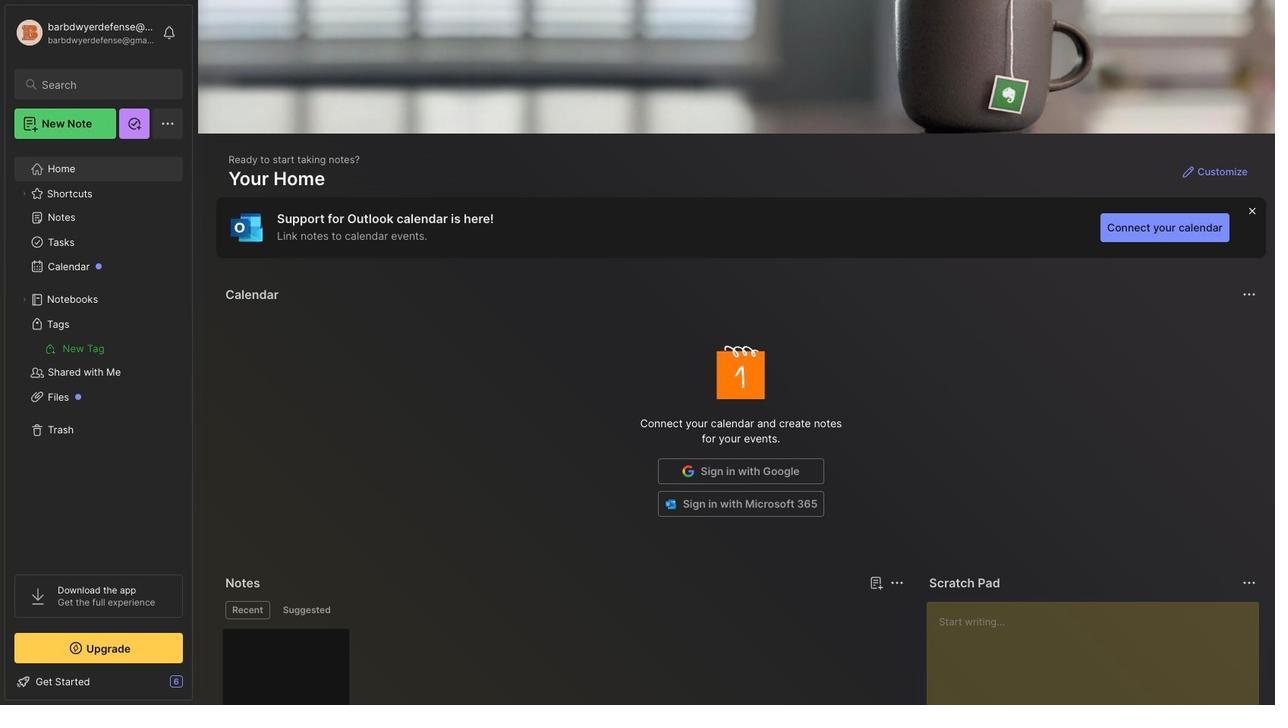 Task type: vqa. For each thing, say whether or not it's contained in the screenshot.
More actions image
yes



Task type: locate. For each thing, give the bounding box(es) containing it.
1 horizontal spatial more actions image
[[1241, 574, 1259, 592]]

2 more actions image from the left
[[1241, 574, 1259, 592]]

More actions field
[[1239, 284, 1260, 305], [887, 572, 908, 594], [1239, 572, 1260, 594]]

tab list
[[226, 601, 902, 620]]

group
[[14, 336, 182, 361]]

2 tab from the left
[[276, 601, 338, 620]]

None search field
[[42, 75, 169, 93]]

tab
[[226, 601, 270, 620], [276, 601, 338, 620]]

0 horizontal spatial more actions image
[[889, 574, 907, 592]]

main element
[[0, 0, 197, 705]]

1 more actions image from the left
[[889, 574, 907, 592]]

click to collapse image
[[192, 677, 203, 695]]

tree
[[5, 148, 192, 561]]

1 horizontal spatial tab
[[276, 601, 338, 620]]

0 horizontal spatial tab
[[226, 601, 270, 620]]

Account field
[[14, 17, 155, 48]]

more actions image
[[889, 574, 907, 592], [1241, 574, 1259, 592]]



Task type: describe. For each thing, give the bounding box(es) containing it.
1 tab from the left
[[226, 601, 270, 620]]

none search field inside main element
[[42, 75, 169, 93]]

tree inside main element
[[5, 148, 192, 561]]

Start writing… text field
[[939, 602, 1259, 705]]

Help and Learning task checklist field
[[5, 670, 192, 694]]

group inside tree
[[14, 336, 182, 361]]

more actions image
[[1241, 285, 1259, 304]]

Search text field
[[42, 77, 169, 92]]

expand notebooks image
[[20, 295, 29, 304]]



